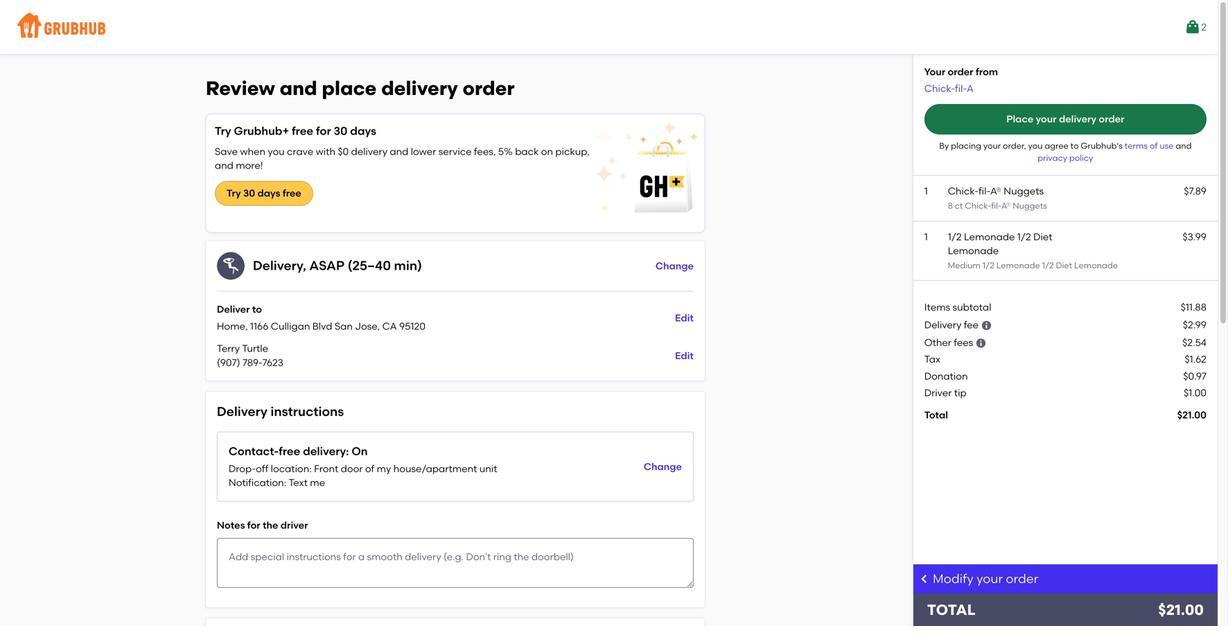 Task type: vqa. For each thing, say whether or not it's contained in the screenshot.
"Strips" inside CONTAINS: CHEDDAR, BBQ SAUCE, CHICKEN STRIPS
no



Task type: describe. For each thing, give the bounding box(es) containing it.
text
[[289, 477, 308, 489]]

off
[[256, 463, 268, 474]]

a
[[967, 83, 974, 94]]

order inside your order from chick-fil-a
[[948, 66, 974, 78]]

you inside by placing your order, you agree to grubhub's terms of use and privacy policy
[[1028, 141, 1043, 151]]

pickup,
[[556, 145, 590, 157]]

items
[[925, 301, 951, 313]]

san
[[335, 320, 353, 332]]

of inside by placing your order, you agree to grubhub's terms of use and privacy policy
[[1150, 141, 1158, 151]]

save when you crave with $0 delivery and lower service fees, 5% back on pickup, and more!
[[215, 145, 590, 171]]

delivery , asap (25–40 min)
[[253, 258, 422, 273]]

modify
[[933, 571, 974, 586]]

location:
[[271, 463, 312, 474]]

more!
[[236, 159, 263, 171]]

subscription dollar logo image
[[593, 123, 704, 224]]

on
[[352, 444, 368, 458]]

instructions
[[271, 404, 344, 419]]

tax
[[925, 353, 941, 365]]

1 for 1/2 lemonade 1/2 diet lemonade
[[925, 231, 928, 242]]

nuggets inside $7.89 8 ct chick-fil-a® nuggets
[[1013, 201, 1047, 211]]

chick-fil-a® nuggets
[[948, 185, 1044, 197]]

deliver to home , 1166 culligan blvd san jose , ca 95120
[[217, 303, 426, 332]]

0 vertical spatial free
[[292, 124, 313, 138]]

privacy policy link
[[1038, 153, 1094, 163]]

delivery for delivery fee
[[925, 319, 962, 331]]

1 horizontal spatial svg image
[[976, 337, 987, 349]]

my
[[377, 463, 391, 474]]

0 vertical spatial $21.00
[[1178, 409, 1207, 421]]

your order from chick-fil-a
[[925, 66, 998, 94]]

by
[[940, 141, 949, 151]]

of inside contact-free delivery : on drop-off location: front door of my house/apartment unit notification: text me
[[365, 463, 375, 474]]

by placing your order, you agree to grubhub's terms of use and privacy policy
[[940, 141, 1192, 163]]

terms
[[1125, 141, 1148, 151]]

notes for the driver
[[217, 519, 308, 531]]

fees
[[954, 336, 974, 348]]

back
[[515, 145, 539, 157]]

a® inside $7.89 8 ct chick-fil-a® nuggets
[[1002, 201, 1011, 211]]

privacy
[[1038, 153, 1068, 163]]

delivery up lower
[[381, 77, 458, 100]]

ca
[[382, 320, 397, 332]]

delivery icon image
[[217, 252, 245, 280]]

from
[[976, 66, 998, 78]]

agree
[[1045, 141, 1069, 151]]

delivery inside contact-free delivery : on drop-off location: front door of my house/apartment unit notification: text me
[[303, 444, 346, 458]]

and down "save"
[[215, 159, 234, 171]]

try for try 30 days free
[[227, 187, 241, 199]]

0 vertical spatial nuggets
[[1004, 185, 1044, 197]]

terry
[[217, 343, 240, 354]]

ct
[[955, 201, 963, 211]]

driver
[[281, 519, 308, 531]]

you inside save when you crave with $0 delivery and lower service fees, 5% back on pickup, and more!
[[268, 145, 285, 157]]

driver
[[925, 387, 952, 399]]

other
[[925, 336, 952, 348]]

min)
[[394, 258, 422, 273]]

edit button for deliver to home , 1166 culligan blvd san jose , ca 95120
[[675, 305, 694, 330]]

fil- for a
[[955, 83, 967, 94]]

tip
[[954, 387, 967, 399]]

free inside contact-free delivery : on drop-off location: front door of my house/apartment unit notification: text me
[[279, 444, 300, 458]]

save
[[215, 145, 238, 157]]

with
[[316, 145, 336, 157]]

to inside by placing your order, you agree to grubhub's terms of use and privacy policy
[[1071, 141, 1079, 151]]

delivery inside 'button'
[[1059, 113, 1097, 125]]

0 vertical spatial for
[[316, 124, 331, 138]]

1/2 up the medium at the top
[[948, 231, 962, 242]]

deliver
[[217, 303, 250, 315]]

try 30 days free
[[227, 187, 301, 199]]

try 30 days free button
[[215, 181, 313, 206]]

$2.54
[[1183, 336, 1207, 348]]

review
[[206, 77, 275, 100]]

terry turtle (907) 789-7623
[[217, 343, 283, 368]]

$0.97
[[1184, 370, 1207, 382]]

jose
[[355, 320, 378, 332]]

$1.00
[[1184, 387, 1207, 399]]

door
[[341, 463, 363, 474]]

1/2 lemonade 1/2 diet lemonade
[[948, 231, 1053, 257]]

try grubhub+ free for 30 days
[[215, 124, 376, 138]]

2
[[1202, 21, 1207, 33]]

place
[[322, 77, 377, 100]]

edit button for terry turtle (907) 789-7623
[[675, 343, 694, 368]]

2 horizontal spatial ,
[[378, 320, 380, 332]]

edit for deliver to home , 1166 culligan blvd san jose , ca 95120
[[675, 312, 694, 324]]

review and place delivery order
[[206, 77, 515, 100]]

change button for drop-off location:
[[644, 454, 682, 479]]

change button for asap (25–40 min)
[[656, 254, 694, 278]]

other fees
[[925, 336, 974, 348]]

donation
[[925, 370, 968, 382]]

$7.89
[[1184, 185, 1207, 197]]

me
[[310, 477, 325, 489]]

modify your order
[[933, 571, 1039, 586]]

$7.89 8 ct chick-fil-a® nuggets
[[948, 185, 1207, 211]]

front
[[314, 463, 339, 474]]

delivery fee
[[925, 319, 979, 331]]

1 vertical spatial total
[[927, 601, 976, 619]]

1 vertical spatial chick-
[[948, 185, 979, 197]]

and up "try grubhub+ free for 30 days"
[[280, 77, 317, 100]]

chick- for order
[[925, 83, 955, 94]]

blvd
[[312, 320, 332, 332]]

main navigation navigation
[[0, 0, 1218, 54]]



Task type: locate. For each thing, give the bounding box(es) containing it.
(907)
[[217, 357, 240, 368]]

0 vertical spatial change button
[[656, 254, 694, 278]]

delivery right delivery icon
[[253, 258, 303, 273]]

place your delivery order button
[[925, 104, 1207, 134]]

fees,
[[474, 145, 496, 157]]

change for asap (25–40 min)
[[656, 260, 694, 272]]

change button
[[656, 254, 694, 278], [644, 454, 682, 479]]

1 vertical spatial 1
[[925, 231, 928, 242]]

0 horizontal spatial for
[[247, 519, 260, 531]]

try
[[215, 124, 231, 138], [227, 187, 241, 199]]

try down more!
[[227, 187, 241, 199]]

0 horizontal spatial diet
[[1034, 231, 1053, 242]]

order right "modify"
[[1006, 571, 1039, 586]]

svg image left "modify"
[[919, 573, 930, 584]]

1 vertical spatial svg image
[[919, 573, 930, 584]]

to up 'policy'
[[1071, 141, 1079, 151]]

for up with
[[316, 124, 331, 138]]

medium 1/2 lemonade 1/2 diet lemonade
[[948, 260, 1118, 270]]

0 vertical spatial chick-
[[925, 83, 955, 94]]

nuggets down privacy
[[1004, 185, 1044, 197]]

95120
[[399, 320, 426, 332]]

contact-
[[229, 444, 279, 458]]

1 vertical spatial change button
[[644, 454, 682, 479]]

svg image right fees
[[976, 337, 987, 349]]

edit
[[675, 312, 694, 324], [675, 350, 694, 361]]

0 vertical spatial svg image
[[976, 337, 987, 349]]

0 vertical spatial 30
[[334, 124, 348, 138]]

free down crave
[[283, 187, 301, 199]]

1/2 right the medium at the top
[[983, 260, 995, 270]]

$3.99
[[1183, 231, 1207, 242]]

nuggets down chick-fil-a® nuggets
[[1013, 201, 1047, 211]]

grubhub+
[[234, 124, 289, 138]]

0 vertical spatial days
[[350, 124, 376, 138]]

(25–40
[[348, 258, 391, 273]]

30 inside try 30 days free button
[[243, 187, 255, 199]]

your right "modify"
[[977, 571, 1003, 586]]

placing
[[951, 141, 982, 151]]

$1.62
[[1185, 353, 1207, 365]]

items subtotal
[[925, 301, 992, 313]]

a® up 1/2 lemonade 1/2 diet lemonade
[[991, 185, 1002, 197]]

1/2
[[948, 231, 962, 242], [1018, 231, 1031, 242], [983, 260, 995, 270], [1042, 260, 1054, 270]]

service
[[439, 145, 472, 157]]

1 vertical spatial fil-
[[979, 185, 991, 197]]

fil-
[[955, 83, 967, 94], [979, 185, 991, 197], [991, 201, 1002, 211]]

place
[[1007, 113, 1034, 125]]

edit for terry turtle (907) 789-7623
[[675, 350, 694, 361]]

delivery for delivery instructions
[[217, 404, 268, 419]]

total
[[925, 409, 948, 421], [927, 601, 976, 619]]

days down more!
[[258, 187, 280, 199]]

your right place
[[1036, 113, 1057, 125]]

1 vertical spatial $21.00
[[1159, 601, 1204, 619]]

1 horizontal spatial delivery
[[925, 319, 962, 331]]

789-
[[243, 357, 262, 368]]

your inside by placing your order, you agree to grubhub's terms of use and privacy policy
[[984, 141, 1001, 151]]

1 vertical spatial diet
[[1056, 260, 1073, 270]]

5%
[[498, 145, 513, 157]]

chick- for 8
[[965, 201, 992, 211]]

try for try grubhub+ free for 30 days
[[215, 124, 231, 138]]

use
[[1160, 141, 1174, 151]]

1 horizontal spatial fil-
[[979, 185, 991, 197]]

2 vertical spatial fil-
[[991, 201, 1002, 211]]

chick- inside $7.89 8 ct chick-fil-a® nuggets
[[965, 201, 992, 211]]

1 vertical spatial edit button
[[675, 343, 694, 368]]

2 edit button from the top
[[675, 343, 694, 368]]

0 vertical spatial of
[[1150, 141, 1158, 151]]

, left ca
[[378, 320, 380, 332]]

your for delivery
[[1036, 113, 1057, 125]]

1 for chick-fil-a® nuggets
[[925, 185, 928, 197]]

your left order,
[[984, 141, 1001, 151]]

1 edit from the top
[[675, 312, 694, 324]]

30 down more!
[[243, 187, 255, 199]]

Notes for the driver text field
[[217, 538, 694, 588]]

1 vertical spatial 30
[[243, 187, 255, 199]]

and left lower
[[390, 145, 409, 157]]

2 vertical spatial your
[[977, 571, 1003, 586]]

30 up '$0'
[[334, 124, 348, 138]]

order up grubhub's
[[1099, 113, 1125, 125]]

$21.00
[[1178, 409, 1207, 421], [1159, 601, 1204, 619]]

contact-free delivery : on drop-off location: front door of my house/apartment unit notification: text me
[[229, 444, 497, 489]]

delivery up front at the left of the page
[[303, 444, 346, 458]]

delivery
[[381, 77, 458, 100], [1059, 113, 1097, 125], [351, 145, 388, 157], [253, 258, 303, 273], [303, 444, 346, 458]]

when
[[240, 145, 266, 157]]

1 vertical spatial to
[[252, 303, 262, 315]]

1 vertical spatial delivery
[[217, 404, 268, 419]]

order,
[[1003, 141, 1027, 151]]

,
[[303, 258, 306, 273], [245, 320, 248, 332], [378, 320, 380, 332]]

1 vertical spatial days
[[258, 187, 280, 199]]

edit button
[[675, 305, 694, 330], [675, 343, 694, 368]]

1 horizontal spatial you
[[1028, 141, 1043, 151]]

on
[[541, 145, 553, 157]]

, left asap in the top of the page
[[303, 258, 306, 273]]

chick- down your
[[925, 83, 955, 94]]

2 button
[[1185, 15, 1207, 40]]

fil- inside $7.89 8 ct chick-fil-a® nuggets
[[991, 201, 1002, 211]]

1 vertical spatial a®
[[1002, 201, 1011, 211]]

diet inside 1/2 lemonade 1/2 diet lemonade
[[1034, 231, 1053, 242]]

days inside button
[[258, 187, 280, 199]]

delivery up other
[[925, 319, 962, 331]]

lemonade
[[964, 231, 1015, 242], [948, 245, 999, 257], [997, 260, 1040, 270], [1075, 260, 1118, 270]]

0 horizontal spatial days
[[258, 187, 280, 199]]

2 vertical spatial chick-
[[965, 201, 992, 211]]

0 horizontal spatial delivery
[[217, 404, 268, 419]]

culligan
[[271, 320, 310, 332]]

0 horizontal spatial to
[[252, 303, 262, 315]]

and inside by placing your order, you agree to grubhub's terms of use and privacy policy
[[1176, 141, 1192, 151]]

$11.88
[[1181, 301, 1207, 313]]

1 edit button from the top
[[675, 305, 694, 330]]

delivery up 'contact-'
[[217, 404, 268, 419]]

the
[[263, 519, 278, 531]]

8
[[948, 201, 953, 211]]

0 vertical spatial a®
[[991, 185, 1002, 197]]

2 horizontal spatial fil-
[[991, 201, 1002, 211]]

asap
[[309, 258, 345, 273]]

, left 1166
[[245, 320, 248, 332]]

free
[[292, 124, 313, 138], [283, 187, 301, 199], [279, 444, 300, 458]]

0 horizontal spatial ,
[[245, 320, 248, 332]]

to up 1166
[[252, 303, 262, 315]]

a® down chick-fil-a® nuggets
[[1002, 201, 1011, 211]]

and right use
[[1176, 141, 1192, 151]]

2 vertical spatial free
[[279, 444, 300, 458]]

you right when in the left top of the page
[[268, 145, 285, 157]]

:
[[346, 444, 349, 458]]

svg image
[[976, 337, 987, 349], [919, 573, 930, 584]]

your inside 'button'
[[1036, 113, 1057, 125]]

1 horizontal spatial ,
[[303, 258, 306, 273]]

chick- right ct
[[965, 201, 992, 211]]

driver tip
[[925, 387, 967, 399]]

your
[[925, 66, 946, 78]]

diet up medium 1/2 lemonade 1/2 diet lemonade
[[1034, 231, 1053, 242]]

turtle
[[242, 343, 268, 354]]

1 horizontal spatial 30
[[334, 124, 348, 138]]

fil- for a®
[[991, 201, 1002, 211]]

diet down $7.89 8 ct chick-fil-a® nuggets
[[1056, 260, 1073, 270]]

order up a
[[948, 66, 974, 78]]

0 vertical spatial change
[[656, 260, 694, 272]]

$0
[[338, 145, 349, 157]]

0 horizontal spatial of
[[365, 463, 375, 474]]

0 vertical spatial total
[[925, 409, 948, 421]]

1 vertical spatial your
[[984, 141, 1001, 151]]

change for drop-off location:
[[644, 461, 682, 472]]

0 vertical spatial try
[[215, 124, 231, 138]]

diet
[[1034, 231, 1053, 242], [1056, 260, 1073, 270]]

order
[[948, 66, 974, 78], [463, 77, 515, 100], [1099, 113, 1125, 125], [1006, 571, 1039, 586]]

1 vertical spatial try
[[227, 187, 241, 199]]

lower
[[411, 145, 436, 157]]

free up location:
[[279, 444, 300, 458]]

0 vertical spatial delivery
[[925, 319, 962, 331]]

you right order,
[[1028, 141, 1043, 151]]

1 vertical spatial change
[[644, 461, 682, 472]]

days down review and place delivery order
[[350, 124, 376, 138]]

0 horizontal spatial you
[[268, 145, 285, 157]]

free inside button
[[283, 187, 301, 199]]

policy
[[1070, 153, 1094, 163]]

1 horizontal spatial days
[[350, 124, 376, 138]]

2 edit from the top
[[675, 350, 694, 361]]

crave
[[287, 145, 314, 157]]

0 vertical spatial fil-
[[955, 83, 967, 94]]

0 vertical spatial 1
[[925, 185, 928, 197]]

grubhub's
[[1081, 141, 1123, 151]]

delivery right '$0'
[[351, 145, 388, 157]]

1166
[[250, 320, 269, 332]]

0 horizontal spatial fil-
[[955, 83, 967, 94]]

0 horizontal spatial 30
[[243, 187, 255, 199]]

1 horizontal spatial of
[[1150, 141, 1158, 151]]

1/2 up medium 1/2 lemonade 1/2 diet lemonade
[[1018, 231, 1031, 242]]

2 1 from the top
[[925, 231, 928, 242]]

1 horizontal spatial diet
[[1056, 260, 1073, 270]]

0 vertical spatial edit button
[[675, 305, 694, 330]]

and
[[280, 77, 317, 100], [1176, 141, 1192, 151], [390, 145, 409, 157], [215, 159, 234, 171]]

subtotal
[[953, 301, 992, 313]]

unit
[[480, 463, 497, 474]]

delivery
[[925, 319, 962, 331], [217, 404, 268, 419]]

home
[[217, 320, 245, 332]]

1 horizontal spatial to
[[1071, 141, 1079, 151]]

delivery up agree
[[1059, 113, 1097, 125]]

free up crave
[[292, 124, 313, 138]]

for
[[316, 124, 331, 138], [247, 519, 260, 531]]

total down "modify"
[[927, 601, 976, 619]]

chick-
[[925, 83, 955, 94], [948, 185, 979, 197], [965, 201, 992, 211]]

notes
[[217, 519, 245, 531]]

0 vertical spatial edit
[[675, 312, 694, 324]]

order inside 'button'
[[1099, 113, 1125, 125]]

chick- inside your order from chick-fil-a
[[925, 83, 955, 94]]

delivery instructions
[[217, 404, 344, 419]]

notification:
[[229, 477, 286, 489]]

1 vertical spatial of
[[365, 463, 375, 474]]

0 vertical spatial your
[[1036, 113, 1057, 125]]

your
[[1036, 113, 1057, 125], [984, 141, 1001, 151], [977, 571, 1003, 586]]

1 1 from the top
[[925, 185, 928, 197]]

1/2 down 1/2 lemonade 1/2 diet lemonade
[[1042, 260, 1054, 270]]

try inside button
[[227, 187, 241, 199]]

$2.99
[[1183, 319, 1207, 331]]

1 horizontal spatial for
[[316, 124, 331, 138]]

total down driver
[[925, 409, 948, 421]]

1 vertical spatial nuggets
[[1013, 201, 1047, 211]]

0 vertical spatial to
[[1071, 141, 1079, 151]]

0 horizontal spatial svg image
[[919, 573, 930, 584]]

order up fees,
[[463, 77, 515, 100]]

delivery inside save when you crave with $0 delivery and lower service fees, 5% back on pickup, and more!
[[351, 145, 388, 157]]

place your delivery order
[[1007, 113, 1125, 125]]

1 vertical spatial for
[[247, 519, 260, 531]]

7623
[[262, 357, 283, 368]]

of left my at the left bottom of the page
[[365, 463, 375, 474]]

try up "save"
[[215, 124, 231, 138]]

1 vertical spatial free
[[283, 187, 301, 199]]

your for order
[[977, 571, 1003, 586]]

for left the
[[247, 519, 260, 531]]

fee
[[964, 319, 979, 331]]

of left use
[[1150, 141, 1158, 151]]

house/apartment
[[394, 463, 477, 474]]

fil- inside your order from chick-fil-a
[[955, 83, 967, 94]]

0 vertical spatial diet
[[1034, 231, 1053, 242]]

chick- up ct
[[948, 185, 979, 197]]

to inside deliver to home , 1166 culligan blvd san jose , ca 95120
[[252, 303, 262, 315]]

svg image
[[981, 320, 992, 331]]

1 vertical spatial edit
[[675, 350, 694, 361]]



